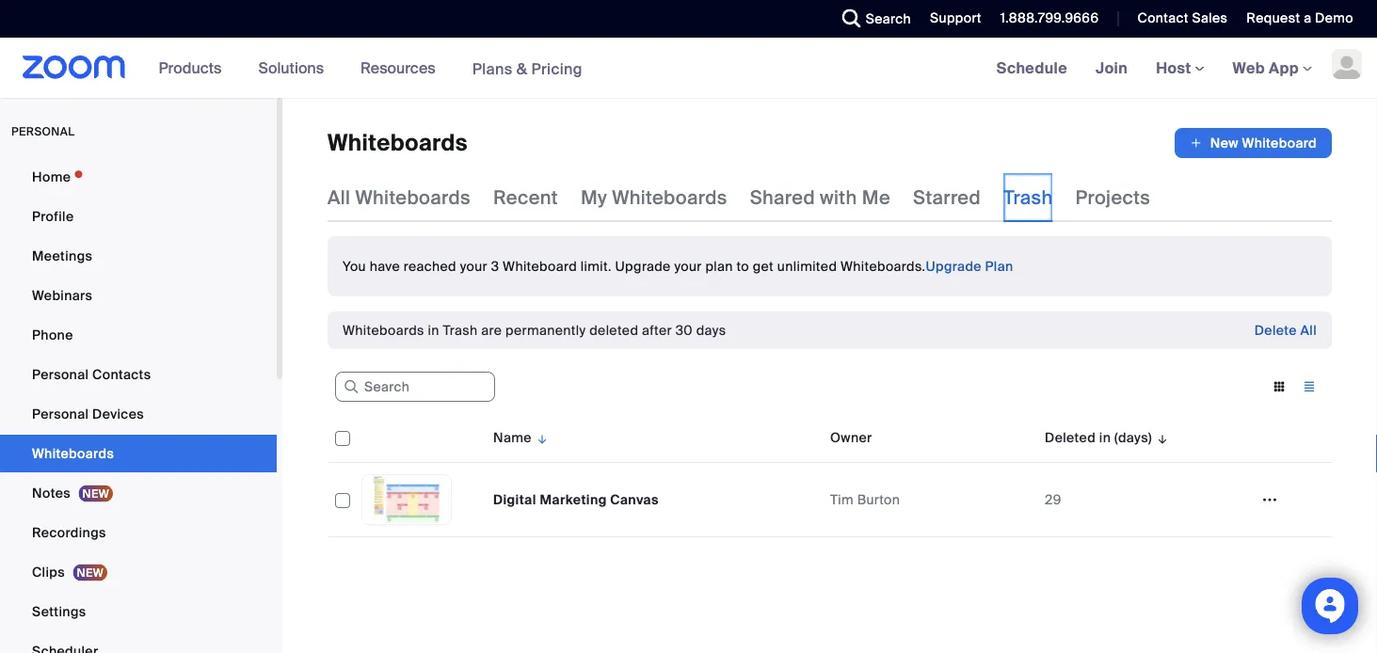 Task type: vqa. For each thing, say whether or not it's contained in the screenshot.
All
yes



Task type: locate. For each thing, give the bounding box(es) containing it.
personal down personal contacts
[[32, 405, 89, 423]]

whiteboards application
[[328, 128, 1332, 158]]

arrow down image for name
[[532, 426, 549, 449]]

trash left are
[[443, 321, 478, 339]]

Search text field
[[335, 372, 495, 402]]

schedule link
[[982, 38, 1082, 98]]

banner
[[0, 38, 1377, 99]]

you have reached your 3 whiteboard limit. upgrade your plan to get unlimited whiteboards. upgrade plan
[[343, 257, 1013, 275]]

list mode, selected image
[[1294, 378, 1324, 395]]

1 vertical spatial trash
[[443, 321, 478, 339]]

recordings
[[32, 524, 106, 541]]

in for deleted
[[1099, 429, 1111, 446]]

1 vertical spatial whiteboard
[[503, 257, 577, 275]]

0 horizontal spatial arrow down image
[[532, 426, 549, 449]]

1 horizontal spatial in
[[1099, 429, 1111, 446]]

profile link
[[0, 198, 277, 235]]

plans & pricing
[[472, 59, 583, 78]]

clips link
[[0, 553, 277, 591]]

your left 'plan'
[[674, 257, 702, 275]]

personal
[[11, 124, 75, 139]]

projects
[[1075, 185, 1150, 209]]

delete
[[1254, 321, 1297, 339]]

0 vertical spatial whiteboard
[[1242, 134, 1317, 152]]

0 vertical spatial personal
[[32, 366, 89, 383]]

personal down phone
[[32, 366, 89, 383]]

you
[[343, 257, 366, 275]]

shared
[[750, 185, 815, 209]]

personal devices
[[32, 405, 144, 423]]

plan
[[705, 257, 733, 275]]

0 vertical spatial trash
[[1004, 185, 1053, 209]]

personal menu menu
[[0, 158, 277, 653]]

plans & pricing link
[[472, 59, 583, 78], [472, 59, 583, 78]]

sales
[[1192, 9, 1228, 27]]

all inside tab list
[[328, 185, 351, 209]]

2 arrow down image from the left
[[1152, 426, 1169, 449]]

whiteboards up you have reached your 3 whiteboard limit. upgrade your plan to get unlimited whiteboards. upgrade plan
[[612, 185, 727, 209]]

all
[[328, 185, 351, 209], [1300, 321, 1317, 339]]

notes link
[[0, 474, 277, 512]]

meetings
[[32, 247, 93, 265]]

with
[[820, 185, 857, 209]]

trash
[[1004, 185, 1053, 209], [443, 321, 478, 339]]

arrow down image
[[532, 426, 549, 449], [1152, 426, 1169, 449]]

whiteboards.
[[841, 257, 926, 275]]

all whiteboards
[[328, 185, 471, 209]]

canvas
[[610, 491, 659, 508]]

whiteboards inside application
[[328, 128, 468, 158]]

0 horizontal spatial your
[[460, 257, 488, 275]]

banner containing products
[[0, 38, 1377, 99]]

my whiteboards
[[581, 185, 727, 209]]

arrow down image right deleted
[[1152, 426, 1169, 449]]

2 your from the left
[[674, 257, 702, 275]]

2 personal from the top
[[32, 405, 89, 423]]

application
[[328, 413, 1332, 537]]

0 horizontal spatial upgrade
[[615, 257, 671, 275]]

1 horizontal spatial all
[[1300, 321, 1317, 339]]

in inside "alert"
[[428, 321, 439, 339]]

web app button
[[1233, 58, 1312, 78]]

in left are
[[428, 321, 439, 339]]

1 personal from the top
[[32, 366, 89, 383]]

personal for personal contacts
[[32, 366, 89, 383]]

1 horizontal spatial upgrade
[[926, 257, 982, 275]]

permanently
[[505, 321, 586, 339]]

whiteboard right 3
[[503, 257, 577, 275]]

search
[[866, 10, 911, 27]]

recent
[[493, 185, 558, 209]]

whiteboards in trash are permanently deleted after 30 days alert
[[343, 321, 726, 340]]

0 horizontal spatial all
[[328, 185, 351, 209]]

unlimited
[[777, 257, 837, 275]]

digital marketing canvas
[[493, 491, 659, 508]]

request
[[1247, 9, 1300, 27]]

your
[[460, 257, 488, 275], [674, 257, 702, 275]]

deleted
[[589, 321, 639, 339]]

0 vertical spatial all
[[328, 185, 351, 209]]

products button
[[159, 38, 230, 98]]

whiteboard right new
[[1242, 134, 1317, 152]]

30
[[676, 321, 693, 339]]

all right delete
[[1300, 321, 1317, 339]]

in for whiteboards
[[428, 321, 439, 339]]

whiteboards down personal devices
[[32, 445, 114, 462]]

1.888.799.9666 button up schedule link
[[1000, 9, 1099, 27]]

contacts
[[92, 366, 151, 383]]

upgrade
[[615, 257, 671, 275], [926, 257, 982, 275]]

delete all button
[[1254, 315, 1317, 345]]

1 arrow down image from the left
[[532, 426, 549, 449]]

arrow down image up digital
[[532, 426, 549, 449]]

get
[[753, 257, 774, 275]]

limit.
[[581, 257, 612, 275]]

whiteboard
[[1242, 134, 1317, 152], [503, 257, 577, 275]]

1 vertical spatial all
[[1300, 321, 1317, 339]]

starred
[[913, 185, 981, 209]]

support link
[[916, 0, 986, 38], [930, 9, 982, 27]]

0 horizontal spatial whiteboard
[[503, 257, 577, 275]]

join link
[[1082, 38, 1142, 98]]

after
[[642, 321, 672, 339]]

in
[[428, 321, 439, 339], [1099, 429, 1111, 446]]

1 horizontal spatial your
[[674, 257, 702, 275]]

upgrade right limit.
[[615, 257, 671, 275]]

meetings navigation
[[982, 38, 1377, 99]]

whiteboards
[[328, 128, 468, 158], [355, 185, 471, 209], [612, 185, 727, 209], [343, 321, 424, 339], [32, 445, 114, 462]]

upgrade left 'plan'
[[926, 257, 982, 275]]

personal devices link
[[0, 395, 277, 433]]

personal
[[32, 366, 89, 383], [32, 405, 89, 423]]

webinars
[[32, 287, 92, 304]]

profile picture image
[[1332, 49, 1362, 79]]

settings link
[[0, 593, 277, 631]]

contact sales
[[1138, 9, 1228, 27]]

1 horizontal spatial arrow down image
[[1152, 426, 1169, 449]]

whiteboards down 'have'
[[343, 321, 424, 339]]

all up you
[[328, 185, 351, 209]]

whiteboards inside "alert"
[[343, 321, 424, 339]]

demo
[[1315, 9, 1354, 27]]

1 vertical spatial personal
[[32, 405, 89, 423]]

product information navigation
[[145, 38, 597, 99]]

1 horizontal spatial whiteboard
[[1242, 134, 1317, 152]]

meetings link
[[0, 237, 277, 275]]

grid mode, not selected image
[[1264, 378, 1294, 395]]

whiteboards inside personal menu menu
[[32, 445, 114, 462]]

0 horizontal spatial trash
[[443, 321, 478, 339]]

0 vertical spatial in
[[428, 321, 439, 339]]

days
[[696, 321, 726, 339]]

whiteboards up all whiteboards at the top left
[[328, 128, 468, 158]]

add image
[[1190, 134, 1203, 152]]

personal contacts link
[[0, 356, 277, 393]]

your left 3
[[460, 257, 488, 275]]

contact sales link
[[1123, 0, 1233, 38], [1138, 9, 1228, 27]]

join
[[1096, 58, 1128, 78]]

1 vertical spatial in
[[1099, 429, 1111, 446]]

2 upgrade from the left
[[926, 257, 982, 275]]

web
[[1233, 58, 1265, 78]]

plans
[[472, 59, 513, 78]]

3
[[491, 257, 499, 275]]

0 horizontal spatial in
[[428, 321, 439, 339]]

products
[[159, 58, 222, 78]]

my
[[581, 185, 607, 209]]

1 horizontal spatial trash
[[1004, 185, 1053, 209]]

in left (days)
[[1099, 429, 1111, 446]]

trash up 'plan'
[[1004, 185, 1053, 209]]

resources
[[361, 58, 435, 78]]

whiteboard inside button
[[1242, 134, 1317, 152]]

app
[[1269, 58, 1299, 78]]



Task type: describe. For each thing, give the bounding box(es) containing it.
webinars link
[[0, 277, 277, 314]]

resources button
[[361, 38, 444, 98]]

1 upgrade from the left
[[615, 257, 671, 275]]

search button
[[828, 0, 916, 38]]

web app
[[1233, 58, 1299, 78]]

upgrade plan button
[[926, 251, 1013, 281]]

delete all
[[1254, 321, 1317, 339]]

recordings link
[[0, 514, 277, 552]]

support
[[930, 9, 982, 27]]

shared with me
[[750, 185, 890, 209]]

deleted in (days)
[[1045, 429, 1152, 446]]

personal contacts
[[32, 366, 151, 383]]

(days)
[[1114, 429, 1152, 446]]

are
[[481, 321, 502, 339]]

tim burton
[[830, 491, 900, 508]]

more options for digital marketing canvas image
[[1255, 491, 1285, 508]]

devices
[[92, 405, 144, 423]]

owner
[[830, 429, 872, 446]]

schedule
[[997, 58, 1068, 78]]

solutions button
[[258, 38, 332, 98]]

to
[[737, 257, 749, 275]]

thumbnail of digital marketing canvas image
[[362, 475, 451, 524]]

whiteboards in trash are permanently deleted after 30 days
[[343, 321, 726, 339]]

solutions
[[258, 58, 324, 78]]

new
[[1210, 134, 1239, 152]]

marketing
[[540, 491, 607, 508]]

notes
[[32, 484, 71, 502]]

digital
[[493, 491, 536, 508]]

phone
[[32, 326, 73, 344]]

1.888.799.9666
[[1000, 9, 1099, 27]]

&
[[516, 59, 527, 78]]

host
[[1156, 58, 1195, 78]]

me
[[862, 185, 890, 209]]

all inside button
[[1300, 321, 1317, 339]]

name
[[493, 429, 532, 446]]

host button
[[1156, 58, 1204, 78]]

1 your from the left
[[460, 257, 488, 275]]

29
[[1045, 491, 1061, 508]]

burton
[[857, 491, 900, 508]]

contact
[[1138, 9, 1189, 27]]

home link
[[0, 158, 277, 196]]

application containing name
[[328, 413, 1332, 537]]

plan
[[985, 257, 1013, 275]]

zoom logo image
[[23, 56, 126, 79]]

a
[[1304, 9, 1312, 27]]

clips
[[32, 563, 65, 581]]

profile
[[32, 208, 74, 225]]

pricing
[[531, 59, 583, 78]]

tim
[[830, 491, 854, 508]]

reached
[[404, 257, 457, 275]]

whiteboards link
[[0, 435, 277, 473]]

phone link
[[0, 316, 277, 354]]

trash inside "tabs of all whiteboard page" tab list
[[1004, 185, 1053, 209]]

new whiteboard button
[[1175, 128, 1332, 158]]

tabs of all whiteboard page tab list
[[328, 173, 1150, 222]]

whiteboards up reached
[[355, 185, 471, 209]]

1.888.799.9666 button up schedule
[[986, 0, 1104, 38]]

personal for personal devices
[[32, 405, 89, 423]]

home
[[32, 168, 71, 185]]

new whiteboard
[[1210, 134, 1317, 152]]

deleted
[[1045, 429, 1096, 446]]

have
[[370, 257, 400, 275]]

trash inside "alert"
[[443, 321, 478, 339]]

request a demo
[[1247, 9, 1354, 27]]

arrow down image for deleted in (days)
[[1152, 426, 1169, 449]]

settings
[[32, 603, 86, 620]]



